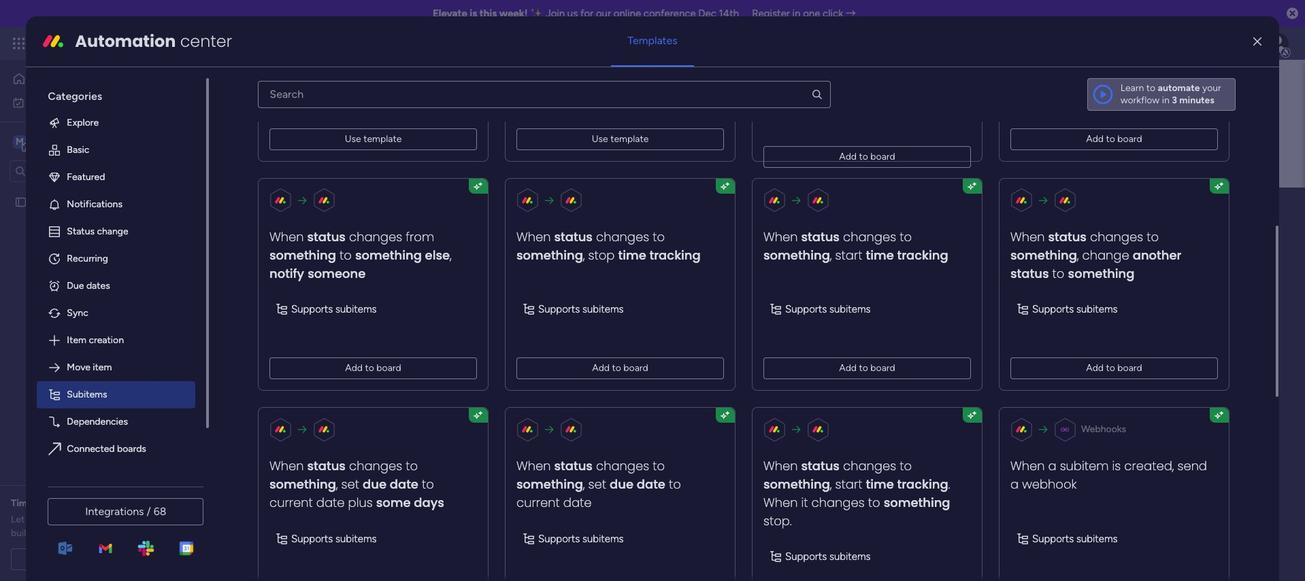 Task type: locate. For each thing, give the bounding box(es) containing it.
boards
[[294, 274, 327, 287], [117, 444, 146, 455]]

status down when status changes to something , change
[[1011, 265, 1049, 282]]

add to board button
[[1011, 128, 1218, 150], [764, 146, 971, 168], [270, 358, 477, 380], [517, 358, 724, 380], [764, 358, 971, 380], [1011, 358, 1218, 380]]

1 horizontal spatial work
[[110, 35, 134, 51]]

current for to current date plus
[[270, 495, 313, 512]]

something inside something stop.
[[884, 495, 951, 512]]

when a subitem is created, send a webhook
[[1011, 458, 1207, 493]]

1 horizontal spatial is
[[1112, 458, 1121, 475]]

time inside when status changes to something , stop time tracking
[[618, 247, 647, 264]]

due dates option
[[37, 273, 196, 300]]

1 horizontal spatial current
[[517, 495, 560, 512]]

status up someone
[[307, 228, 346, 245]]

help button
[[1190, 543, 1237, 565]]

current inside to current date
[[517, 495, 560, 512]]

visited
[[376, 307, 404, 319]]

our left online
[[596, 7, 611, 20]]

change up "to something"
[[1083, 247, 1130, 264]]

0 vertical spatial boards
[[294, 274, 327, 287]]

work right monday
[[110, 35, 134, 51]]

main
[[31, 135, 55, 148], [340, 193, 392, 223]]

work for monday
[[110, 35, 134, 51]]

status up it
[[801, 458, 840, 475]]

tracking inside when status changes to something , stop time tracking
[[650, 247, 701, 264]]

time
[[618, 247, 647, 264], [866, 247, 894, 264], [866, 476, 894, 493]]

join
[[546, 7, 565, 20]]

supports for when status changes to something , start time tracking
[[785, 303, 827, 315]]

register in one click → link
[[752, 7, 856, 20]]

0 horizontal spatial due
[[363, 476, 387, 493]]

automation
[[75, 30, 176, 52]]

charge
[[93, 528, 122, 540]]

workspace selection element
[[13, 134, 114, 151]]

start
[[836, 247, 863, 264], [836, 476, 863, 493]]

an
[[50, 498, 60, 510]]

you've
[[131, 514, 159, 526]]

register
[[752, 7, 790, 20]]

this right recently
[[454, 307, 469, 319]]

1 horizontal spatial set
[[589, 476, 607, 493]]

item creation option
[[37, 327, 196, 354]]

center
[[180, 30, 232, 52]]

something stop.
[[764, 495, 951, 530]]

and
[[288, 307, 304, 319]]

our inside time for an expert review let our experts review what you've built so far. free of charge
[[27, 514, 41, 526]]

0 horizontal spatial use template
[[345, 133, 402, 144]]

2 use from the left
[[592, 133, 608, 144]]

search image
[[811, 88, 823, 101]]

add to board button for when status changes to something , stop time tracking
[[517, 358, 724, 380]]

public board image
[[14, 196, 27, 209], [257, 337, 272, 352]]

1 vertical spatial in
[[1162, 94, 1170, 106]]

board for ,
[[377, 363, 402, 374]]

connected
[[67, 444, 115, 455]]

work right my
[[45, 96, 66, 108]]

subitems for to current date
[[583, 533, 624, 546]]

0 horizontal spatial our
[[27, 514, 41, 526]]

0 horizontal spatial work
[[45, 96, 66, 108]]

,
[[450, 247, 452, 264], [583, 247, 585, 264], [830, 247, 832, 264], [1077, 247, 1079, 264], [336, 476, 338, 493], [583, 476, 585, 493], [830, 476, 832, 493]]

boards and dashboards you visited recently in this workspace
[[257, 307, 518, 319]]

1 vertical spatial start
[[836, 476, 863, 493]]

0 vertical spatial this
[[480, 7, 497, 20]]

1 vertical spatial review
[[78, 514, 106, 526]]

test
[[32, 196, 50, 208]]

1 use template button from the left
[[270, 128, 477, 150]]

1 vertical spatial public board image
[[257, 337, 272, 352]]

move item option
[[37, 354, 196, 382]]

0 vertical spatial in
[[792, 7, 801, 20]]

add to board for when status changes to something , start time tracking
[[839, 363, 896, 374]]

supports subitems for to current date plus
[[291, 533, 377, 546]]

0 horizontal spatial when status changes to something , set due date
[[270, 458, 419, 493]]

public board image down boards
[[257, 337, 272, 352]]

your workflow in
[[1120, 82, 1221, 106]]

home button
[[8, 68, 146, 90]]

add to board button for to
[[1011, 358, 1218, 380]]

2 use template button from the left
[[517, 128, 724, 150]]

0 vertical spatial when status changes to something , start time tracking
[[764, 228, 949, 264]]

1 vertical spatial is
[[1112, 458, 1121, 475]]

0 horizontal spatial set
[[342, 476, 360, 493]]

use template for first use template button from right
[[592, 133, 649, 144]]

0 horizontal spatial for
[[35, 498, 48, 510]]

add to board for to
[[1086, 363, 1143, 374]]

in left 3
[[1162, 94, 1170, 106]]

for left an
[[35, 498, 48, 510]]

time for , stop
[[618, 247, 647, 264]]

when
[[270, 228, 304, 245], [517, 228, 551, 245], [764, 228, 798, 245], [1011, 228, 1045, 245], [270, 458, 304, 475], [517, 458, 551, 475], [764, 458, 798, 475], [1011, 458, 1045, 475], [764, 495, 798, 512]]

some days
[[376, 495, 444, 512]]

2 template from the left
[[611, 133, 649, 144]]

featured
[[67, 171, 105, 183]]

changes inside when status changes to something , change
[[1090, 228, 1143, 245]]

is right elevate
[[470, 7, 477, 20]]

2 start from the top
[[836, 476, 863, 493]]

2 when status changes to something , start time tracking from the top
[[764, 458, 949, 493]]

1 horizontal spatial due
[[610, 476, 634, 493]]

main workspace
[[31, 135, 112, 148], [340, 193, 514, 223]]

current inside to current date plus
[[270, 495, 313, 512]]

add to board button for when status changes to something , start time tracking
[[764, 358, 971, 380]]

2 vertical spatial a
[[87, 554, 91, 565]]

add to board
[[1086, 133, 1143, 144], [839, 151, 896, 162], [345, 363, 402, 374], [592, 363, 649, 374], [839, 363, 896, 374], [1086, 363, 1143, 374]]

✨
[[530, 7, 543, 20]]

work for my
[[45, 96, 66, 108]]

1 vertical spatial main
[[340, 193, 392, 223]]

a
[[1048, 458, 1057, 475], [1011, 476, 1019, 493], [87, 554, 91, 565]]

to
[[1146, 82, 1155, 94], [1106, 133, 1115, 144], [859, 151, 868, 162], [653, 228, 665, 245], [900, 228, 912, 245], [1147, 228, 1159, 245], [340, 247, 352, 264], [1053, 265, 1065, 282], [365, 363, 374, 374], [612, 363, 621, 374], [859, 363, 868, 374], [1106, 363, 1115, 374], [406, 458, 418, 475], [653, 458, 665, 475], [900, 458, 912, 475], [422, 476, 434, 493], [669, 476, 681, 493], [868, 495, 880, 512]]

to inside when status changes to something , stop time tracking
[[653, 228, 665, 245]]

0 horizontal spatial use
[[345, 133, 361, 144]]

for inside time for an expert review let our experts review what you've built so far. free of charge
[[35, 498, 48, 510]]

Search for a column type search field
[[258, 81, 830, 108]]

elevate
[[433, 7, 467, 20]]

boards down dependencies option on the left
[[117, 444, 146, 455]]

status up the stop
[[554, 228, 593, 245]]

automation center
[[75, 30, 232, 52]]

board for when status changes to something , start time tracking
[[871, 363, 896, 374]]

our up so
[[27, 514, 41, 526]]

experts
[[43, 514, 75, 526]]

1 horizontal spatial when status changes to something , set due date
[[517, 458, 666, 493]]

0 horizontal spatial a
[[87, 554, 91, 565]]

far.
[[44, 528, 58, 540]]

1 vertical spatial a
[[1011, 476, 1019, 493]]

supports for . when it changes to
[[785, 551, 827, 563]]

1 vertical spatial option
[[37, 463, 196, 490]]

change down notifications option
[[97, 226, 128, 237]]

0 horizontal spatial current
[[270, 495, 313, 512]]

when inside when status changes to something , stop time tracking
[[517, 228, 551, 245]]

us
[[567, 7, 578, 20]]

use template button
[[270, 128, 477, 150], [517, 128, 724, 150]]

0 horizontal spatial this
[[454, 307, 469, 319]]

see plans button
[[220, 33, 285, 54]]

1 template from the left
[[364, 133, 402, 144]]

1 horizontal spatial change
[[1083, 247, 1130, 264]]

subitems for to current date plus
[[336, 533, 377, 546]]

notifications option
[[37, 191, 196, 218]]

to current date
[[517, 476, 681, 512]]

when inside when status changes to something , change
[[1011, 228, 1045, 245]]

2 current from the left
[[517, 495, 560, 512]]

categories heading
[[37, 78, 196, 109]]

template
[[364, 133, 402, 144], [611, 133, 649, 144]]

schedule
[[45, 554, 84, 565]]

automate
[[1158, 82, 1200, 94]]

0 horizontal spatial main
[[31, 135, 55, 148]]

subitems for when status changes to something , stop time tracking
[[583, 303, 624, 315]]

dates
[[86, 280, 110, 292]]

something inside when status changes to something , change
[[1011, 247, 1077, 264]]

1 horizontal spatial in
[[792, 7, 801, 20]]

status up another status
[[1048, 228, 1087, 245]]

0 horizontal spatial public board image
[[14, 196, 27, 209]]

a left meeting
[[87, 554, 91, 565]]

/
[[147, 506, 151, 519]]

main right workspace icon
[[31, 135, 55, 148]]

1 vertical spatial work
[[45, 96, 66, 108]]

0 vertical spatial for
[[580, 7, 593, 20]]

when inside the when a subitem is created, send a webhook
[[1011, 458, 1045, 475]]

review up the of
[[78, 514, 106, 526]]

1 vertical spatial main workspace
[[340, 193, 514, 223]]

creation
[[89, 335, 124, 346]]

add to board for ,
[[345, 363, 402, 374]]

tracking for , start
[[897, 247, 949, 264]]

0 vertical spatial work
[[110, 35, 134, 51]]

current
[[270, 495, 313, 512], [517, 495, 560, 512]]

our
[[596, 7, 611, 20], [27, 514, 41, 526]]

what
[[108, 514, 129, 526]]

2 horizontal spatial in
[[1162, 94, 1170, 106]]

68
[[154, 506, 166, 519]]

to inside to current date plus
[[422, 476, 434, 493]]

sync
[[67, 307, 88, 319]]

2 use template from the left
[[592, 133, 649, 144]]

1 current from the left
[[270, 495, 313, 512]]

0 vertical spatial a
[[1048, 458, 1057, 475]]

in right recently
[[444, 307, 451, 319]]

0 vertical spatial change
[[97, 226, 128, 237]]

0 horizontal spatial main workspace
[[31, 135, 112, 148]]

move
[[67, 362, 90, 373]]

1 horizontal spatial boards
[[294, 274, 327, 287]]

1 vertical spatial for
[[35, 498, 48, 510]]

main inside workspace selection element
[[31, 135, 55, 148]]

option down connected boards
[[37, 463, 196, 490]]

0 vertical spatial public board image
[[14, 196, 27, 209]]

a up the webhook
[[1048, 458, 1057, 475]]

subitems for when status changes to something , start time tracking
[[830, 303, 871, 315]]

status
[[307, 228, 346, 245], [554, 228, 593, 245], [801, 228, 840, 245], [1048, 228, 1087, 245], [1011, 265, 1049, 282], [307, 458, 346, 475], [554, 458, 593, 475], [801, 458, 840, 475]]

monday work management
[[61, 35, 211, 51]]

is
[[470, 7, 477, 20], [1112, 458, 1121, 475]]

supports subitems
[[291, 303, 377, 315], [538, 303, 624, 315], [785, 303, 871, 315], [1032, 303, 1118, 315], [291, 533, 377, 546], [538, 533, 624, 546], [1032, 533, 1118, 546], [785, 551, 871, 563]]

1 horizontal spatial use
[[592, 133, 608, 144]]

status
[[67, 226, 95, 237]]

1 vertical spatial when status changes to something , start time tracking
[[764, 458, 949, 493]]

2 horizontal spatial a
[[1048, 458, 1057, 475]]

1 use template from the left
[[345, 133, 402, 144]]

a for subitem
[[1048, 458, 1057, 475]]

3 minutes
[[1172, 94, 1215, 106]]

tracking
[[650, 247, 701, 264], [897, 247, 949, 264], [897, 476, 949, 493]]

for
[[580, 7, 593, 20], [35, 498, 48, 510]]

1 horizontal spatial template
[[611, 133, 649, 144]]

1 horizontal spatial use template button
[[517, 128, 724, 150]]

for right "us"
[[580, 7, 593, 20]]

14th
[[719, 7, 739, 20]]

a inside button
[[87, 554, 91, 565]]

when status changes to something , set due date
[[270, 458, 419, 493], [517, 458, 666, 493]]

1 vertical spatial this
[[454, 307, 469, 319]]

recent boards
[[257, 274, 327, 287]]

review up "what"
[[94, 498, 123, 510]]

0 horizontal spatial boards
[[117, 444, 146, 455]]

0 vertical spatial our
[[596, 7, 611, 20]]

date
[[390, 476, 419, 493], [637, 476, 666, 493], [316, 495, 345, 512], [564, 495, 592, 512]]

supports subitems for ,
[[291, 303, 377, 315]]

2 vertical spatial in
[[444, 307, 451, 319]]

dependencies option
[[37, 409, 196, 436]]

in left one
[[792, 7, 801, 20]]

m
[[16, 136, 24, 147]]

0 vertical spatial start
[[836, 247, 863, 264]]

0 vertical spatial main workspace
[[31, 135, 112, 148]]

use for first use template button from right
[[592, 133, 608, 144]]

0 horizontal spatial template
[[364, 133, 402, 144]]

my work
[[30, 96, 66, 108]]

option down featured
[[0, 190, 174, 193]]

1 vertical spatial our
[[27, 514, 41, 526]]

status inside another status
[[1011, 265, 1049, 282]]

1 horizontal spatial a
[[1011, 476, 1019, 493]]

status up to current date at the bottom of the page
[[554, 458, 593, 475]]

is right the subitem
[[1112, 458, 1121, 475]]

subitems for to
[[1077, 303, 1118, 315]]

select product image
[[12, 37, 26, 50]]

it
[[801, 495, 808, 512]]

a left the webhook
[[1011, 476, 1019, 493]]

1 horizontal spatial use template
[[592, 133, 649, 144]]

1 vertical spatial change
[[1083, 247, 1130, 264]]

0 vertical spatial main
[[31, 135, 55, 148]]

this left week!
[[480, 7, 497, 20]]

public board image left test
[[14, 196, 27, 209]]

status inside when status changes to something , stop time tracking
[[554, 228, 593, 245]]

change
[[97, 226, 128, 237], [1083, 247, 1130, 264]]

template for 2nd use template button from right
[[364, 133, 402, 144]]

changes
[[349, 228, 402, 245], [596, 228, 649, 245], [843, 228, 896, 245], [1090, 228, 1143, 245], [349, 458, 402, 475], [596, 458, 649, 475], [843, 458, 896, 475], [812, 495, 865, 512]]

0 vertical spatial is
[[470, 7, 477, 20]]

due
[[363, 476, 387, 493], [610, 476, 634, 493]]

option
[[0, 190, 174, 193], [37, 463, 196, 490]]

see plans
[[238, 37, 279, 49]]

minutes
[[1179, 94, 1215, 106]]

0 horizontal spatial use template button
[[270, 128, 477, 150]]

main workspace up description
[[340, 193, 514, 223]]

1 vertical spatial boards
[[117, 444, 146, 455]]

main up add workspace description
[[340, 193, 392, 223]]

subitems
[[336, 303, 377, 315], [583, 303, 624, 315], [830, 303, 871, 315], [1077, 303, 1118, 315], [336, 533, 377, 546], [583, 533, 624, 546], [1077, 533, 1118, 546], [830, 551, 871, 563]]

work inside button
[[45, 96, 66, 108]]

None search field
[[258, 81, 830, 108]]

0 horizontal spatial change
[[97, 226, 128, 237]]

main workspace down "explore"
[[31, 135, 112, 148]]

boards inside option
[[117, 444, 146, 455]]

boards up the and
[[294, 274, 327, 287]]

1 use from the left
[[345, 133, 361, 144]]



Task type: describe. For each thing, give the bounding box(es) containing it.
Main workspace field
[[336, 193, 1250, 223]]

description
[[406, 226, 455, 238]]

when inside when status changes from something to something else , notify someone
[[270, 228, 304, 245]]

use for 2nd use template button from right
[[345, 133, 361, 144]]

workspace inside workspace selection element
[[58, 135, 112, 148]]

click
[[823, 7, 843, 20]]

due
[[67, 280, 84, 292]]

1 horizontal spatial main workspace
[[340, 193, 514, 223]]

template for first use template button from right
[[611, 133, 649, 144]]

1 horizontal spatial our
[[596, 7, 611, 20]]

conference
[[644, 7, 696, 20]]

1 when status changes to something , set due date from the left
[[270, 458, 419, 493]]

integrations / 68
[[85, 506, 166, 519]]

schedule a meeting button
[[11, 549, 163, 571]]

status change
[[67, 226, 128, 237]]

1 when status changes to something , start time tracking from the top
[[764, 228, 949, 264]]

when status changes to something , change
[[1011, 228, 1159, 264]]

.
[[949, 476, 950, 493]]

from
[[406, 228, 434, 245]]

learn to automate
[[1120, 82, 1200, 94]]

change inside option
[[97, 226, 128, 237]]

management
[[137, 35, 211, 51]]

plus
[[348, 495, 373, 512]]

supports subitems for when status changes to something , start time tracking
[[785, 303, 871, 315]]

when inside . when it changes to
[[764, 495, 798, 512]]

main workspace inside workspace selection element
[[31, 135, 112, 148]]

built
[[11, 528, 30, 540]]

so
[[32, 528, 42, 540]]

send
[[1178, 458, 1207, 475]]

change inside when status changes to something , change
[[1083, 247, 1130, 264]]

when status changes from something to something else , notify someone
[[270, 228, 452, 282]]

supports subitems for to
[[1032, 303, 1118, 315]]

something inside when status changes to something , stop time tracking
[[517, 247, 583, 264]]

supports for when status changes to something , stop time tracking
[[538, 303, 580, 315]]

notify
[[270, 265, 304, 282]]

notifications
[[67, 199, 122, 210]]

in inside your workflow in
[[1162, 94, 1170, 106]]

add workspace description
[[338, 226, 455, 238]]

else
[[425, 247, 450, 264]]

2 set from the left
[[589, 476, 607, 493]]

2 due from the left
[[610, 476, 634, 493]]

time for , start
[[866, 247, 894, 264]]

move item
[[67, 362, 112, 373]]

online
[[614, 7, 641, 20]]

featured option
[[37, 164, 196, 191]]

1 set from the left
[[342, 476, 360, 493]]

meeting
[[94, 554, 129, 565]]

3
[[1172, 94, 1177, 106]]

one
[[803, 7, 820, 20]]

webhooks
[[1081, 424, 1126, 435]]

1 horizontal spatial public board image
[[257, 337, 272, 352]]

automation  center image
[[42, 30, 64, 52]]

test list box
[[0, 188, 174, 397]]

changes inside . when it changes to
[[812, 495, 865, 512]]

status change option
[[37, 218, 196, 246]]

supports for ,
[[291, 303, 333, 315]]

, inside when status changes to something , change
[[1077, 247, 1079, 264]]

to current date plus
[[270, 476, 434, 512]]

use template for 2nd use template button from right
[[345, 133, 402, 144]]

boards
[[257, 307, 286, 319]]

days
[[414, 495, 444, 512]]

recurring option
[[37, 246, 196, 273]]

board for to
[[1118, 363, 1143, 374]]

categories list box
[[37, 78, 209, 490]]

1 horizontal spatial this
[[480, 7, 497, 20]]

status up to current date plus
[[307, 458, 346, 475]]

time for an expert review let our experts review what you've built so far. free of charge
[[11, 498, 159, 540]]

dashboards
[[306, 307, 356, 319]]

supports subitems for when status changes to something , stop time tracking
[[538, 303, 624, 315]]

explore
[[67, 117, 99, 128]]

supports subitems for to current date
[[538, 533, 624, 546]]

0 horizontal spatial is
[[470, 7, 477, 20]]

stop.
[[764, 513, 792, 530]]

changes inside when status changes to something , stop time tracking
[[596, 228, 649, 245]]

another status
[[1011, 247, 1182, 282]]

0 vertical spatial option
[[0, 190, 174, 193]]

is inside the when a subitem is created, send a webhook
[[1112, 458, 1121, 475]]

date inside to current date
[[564, 495, 592, 512]]

to something
[[1049, 265, 1135, 282]]

, inside when status changes to something , stop time tracking
[[583, 247, 585, 264]]

webhook
[[1022, 476, 1077, 493]]

brad klo image
[[1267, 33, 1289, 54]]

1 horizontal spatial for
[[580, 7, 593, 20]]

your
[[1202, 82, 1221, 94]]

explore option
[[37, 109, 196, 137]]

to inside to current date
[[669, 476, 681, 493]]

supports subitems for . when it changes to
[[785, 551, 871, 563]]

some
[[376, 495, 411, 512]]

public board image inside test list box
[[14, 196, 27, 209]]

schedule a meeting
[[45, 554, 129, 565]]

due dates
[[67, 280, 110, 292]]

subitems for . when it changes to
[[830, 551, 871, 563]]

you
[[358, 307, 374, 319]]

workflow
[[1120, 94, 1160, 106]]

subitems option
[[37, 382, 196, 409]]

0 horizontal spatial in
[[444, 307, 451, 319]]

recent
[[257, 274, 291, 287]]

basic
[[67, 144, 89, 156]]

item
[[67, 335, 86, 346]]

1 start from the top
[[836, 247, 863, 264]]

workspace image
[[13, 134, 27, 149]]

status down main workspace field
[[801, 228, 840, 245]]

add to board button for ,
[[270, 358, 477, 380]]

dec
[[698, 7, 716, 20]]

add to board for when status changes to something , stop time tracking
[[592, 363, 649, 374]]

status inside when status changes from something to something else , notify someone
[[307, 228, 346, 245]]

item
[[93, 362, 112, 373]]

see
[[238, 37, 254, 49]]

boards for connected boards
[[117, 444, 146, 455]]

board for when status changes to something , stop time tracking
[[624, 363, 649, 374]]

boards for recent boards
[[294, 274, 327, 287]]

my
[[30, 96, 43, 108]]

to inside when status changes from something to something else , notify someone
[[340, 247, 352, 264]]

supports for to current date plus
[[291, 533, 333, 546]]

current for to current date
[[517, 495, 560, 512]]

integrations
[[85, 506, 144, 519]]

tracking for , stop
[[650, 247, 701, 264]]

status inside when status changes to something , change
[[1048, 228, 1087, 245]]

connected boards option
[[37, 436, 196, 463]]

register in one click →
[[752, 7, 856, 20]]

changes inside when status changes from something to something else , notify someone
[[349, 228, 402, 245]]

dependencies
[[67, 416, 128, 428]]

time
[[11, 498, 33, 510]]

supports for to
[[1032, 303, 1074, 315]]

someone
[[308, 265, 366, 282]]

recently
[[407, 307, 442, 319]]

sync option
[[37, 300, 196, 327]]

members
[[344, 274, 389, 287]]

date inside to current date plus
[[316, 495, 345, 512]]

learn
[[1120, 82, 1144, 94]]

1 due from the left
[[363, 476, 387, 493]]

stop
[[589, 247, 615, 264]]

to inside when status changes to something , change
[[1147, 228, 1159, 245]]

2 when status changes to something , set due date from the left
[[517, 458, 666, 493]]

, inside when status changes from something to something else , notify someone
[[450, 247, 452, 264]]

of
[[81, 528, 90, 540]]

home
[[31, 73, 57, 84]]

subitems
[[67, 389, 107, 401]]

basic option
[[37, 137, 196, 164]]

expert
[[63, 498, 91, 510]]

monday
[[61, 35, 107, 51]]

categories
[[48, 90, 102, 103]]

1 horizontal spatial main
[[340, 193, 392, 223]]

a for meeting
[[87, 554, 91, 565]]

subitems for ,
[[336, 303, 377, 315]]

supports for to current date
[[538, 533, 580, 546]]

to inside . when it changes to
[[868, 495, 880, 512]]

week!
[[499, 7, 528, 20]]

connected boards
[[67, 444, 146, 455]]

created,
[[1125, 458, 1174, 475]]

0 vertical spatial review
[[94, 498, 123, 510]]

plans
[[257, 37, 279, 49]]

integrations / 68 button
[[48, 499, 204, 526]]

subitem
[[1060, 458, 1109, 475]]

Search in workspace field
[[29, 163, 114, 179]]



Task type: vqa. For each thing, say whether or not it's contained in the screenshot.
Item creation 'OPTION'
yes



